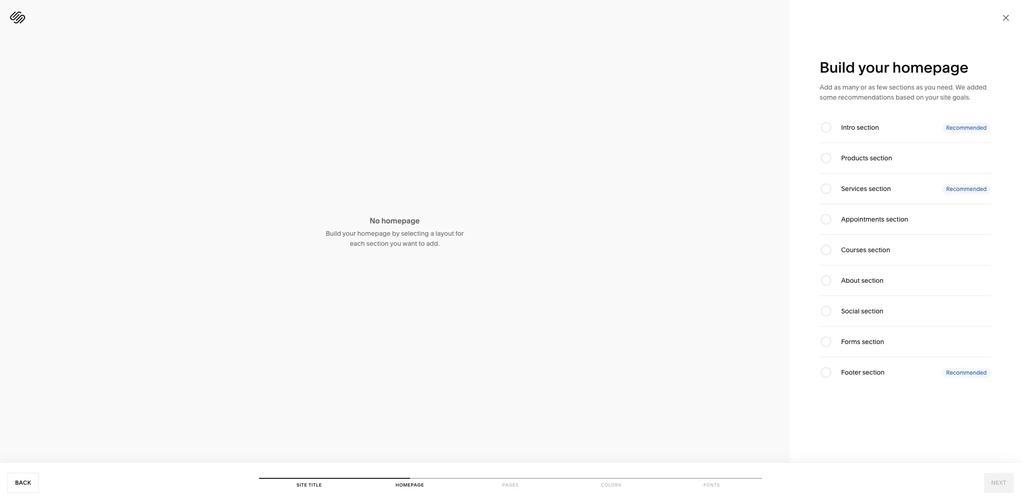 Task type: describe. For each thing, give the bounding box(es) containing it.
section for forms section
[[862, 338, 884, 346]]

appointments section
[[841, 216, 908, 224]]

products
[[841, 154, 868, 162]]

recommended for footer section
[[946, 370, 987, 376]]

3 as from the left
[[916, 83, 923, 92]]

section for products section
[[870, 154, 892, 162]]

need.
[[937, 83, 954, 92]]

your inside add as many or as few sections as you need. we added some recommendations based on your site goals.
[[925, 93, 939, 102]]

selecting
[[401, 230, 429, 238]]

no homepage build your homepage by selecting a layout for each section you want to add.
[[326, 216, 464, 248]]

footer
[[841, 369, 861, 377]]

1 vertical spatial homepage
[[381, 216, 420, 225]]

1 as from the left
[[834, 83, 841, 92]]

to
[[419, 240, 425, 248]]

footer section
[[841, 369, 885, 377]]

added
[[967, 83, 987, 92]]

section for courses section
[[868, 246, 890, 254]]

about
[[841, 277, 860, 285]]

about section
[[841, 277, 884, 285]]

intro section
[[841, 124, 879, 132]]

by
[[392, 230, 399, 238]]

next button
[[984, 474, 1014, 494]]

back button
[[7, 474, 39, 494]]

homepage
[[396, 483, 424, 488]]

some
[[820, 93, 837, 102]]

you inside no homepage build your homepage by selecting a layout for each section you want to add.
[[390, 240, 401, 248]]

title
[[309, 483, 322, 488]]

0 vertical spatial your
[[858, 59, 889, 76]]

add as many or as few sections as you need. we added some recommendations based on your site goals.
[[820, 83, 987, 102]]

recommendations
[[838, 93, 894, 102]]

few
[[877, 83, 888, 92]]

back
[[15, 480, 31, 487]]

recommended for intro section
[[946, 124, 987, 131]]

social section
[[841, 308, 884, 316]]

or
[[861, 83, 867, 92]]

intro
[[841, 124, 855, 132]]

recommended for services section
[[946, 186, 987, 192]]

pages
[[502, 483, 519, 488]]

based
[[896, 93, 915, 102]]

0 vertical spatial homepage
[[893, 59, 969, 76]]

section for footer section
[[862, 369, 885, 377]]

section for about section
[[861, 277, 884, 285]]

section for social section
[[861, 308, 884, 316]]

add.
[[426, 240, 440, 248]]

forms section
[[841, 338, 884, 346]]

build inside no homepage build your homepage by selecting a layout for each section you want to add.
[[326, 230, 341, 238]]

1 horizontal spatial build
[[820, 59, 855, 76]]



Task type: vqa. For each thing, say whether or not it's contained in the screenshot.
add.
yes



Task type: locate. For each thing, give the bounding box(es) containing it.
you inside add as many or as few sections as you need. we added some recommendations based on your site goals.
[[924, 83, 936, 92]]

section right 'intro'
[[857, 124, 879, 132]]

layout
[[436, 230, 454, 238]]

section
[[857, 124, 879, 132], [870, 154, 892, 162], [869, 185, 891, 193], [886, 216, 908, 224], [366, 240, 389, 248], [868, 246, 890, 254], [861, 277, 884, 285], [861, 308, 884, 316], [862, 338, 884, 346], [862, 369, 885, 377]]

1 vertical spatial build
[[326, 230, 341, 238]]

section right services
[[869, 185, 891, 193]]

colors
[[601, 483, 622, 488]]

on
[[916, 93, 924, 102]]

1 recommended from the top
[[946, 124, 987, 131]]

add
[[820, 83, 833, 92]]

you down 'by'
[[390, 240, 401, 248]]

social
[[841, 308, 860, 316]]

2 vertical spatial recommended
[[946, 370, 987, 376]]

section for intro section
[[857, 124, 879, 132]]

next
[[991, 480, 1007, 487]]

as right add
[[834, 83, 841, 92]]

section right courses
[[868, 246, 890, 254]]

services section
[[841, 185, 891, 193]]

homepage up 'by'
[[381, 216, 420, 225]]

2 horizontal spatial as
[[916, 83, 923, 92]]

products section
[[841, 154, 892, 162]]

as up on
[[916, 83, 923, 92]]

section right forms
[[862, 338, 884, 346]]

section right the social
[[861, 308, 884, 316]]

2 vertical spatial homepage
[[357, 230, 391, 238]]

build your homepage
[[820, 59, 969, 76]]

forms
[[841, 338, 860, 346]]

sections
[[889, 83, 915, 92]]

section right "each" at the left of page
[[366, 240, 389, 248]]

1 horizontal spatial your
[[858, 59, 889, 76]]

2 recommended from the top
[[946, 186, 987, 192]]

section for appointments section
[[886, 216, 908, 224]]

your up few
[[858, 59, 889, 76]]

section right appointments
[[886, 216, 908, 224]]

each
[[350, 240, 365, 248]]

no
[[370, 216, 380, 225]]

section for services section
[[869, 185, 891, 193]]

goals.
[[953, 93, 971, 102]]

homepage up need.
[[893, 59, 969, 76]]

site
[[297, 483, 307, 488]]

your up "each" at the left of page
[[343, 230, 356, 238]]

0 horizontal spatial build
[[326, 230, 341, 238]]

0 vertical spatial you
[[924, 83, 936, 92]]

0 horizontal spatial you
[[390, 240, 401, 248]]

appointments
[[841, 216, 885, 224]]

section right products
[[870, 154, 892, 162]]

2 vertical spatial your
[[343, 230, 356, 238]]

1 horizontal spatial as
[[868, 83, 875, 92]]

as right or
[[868, 83, 875, 92]]

section inside no homepage build your homepage by selecting a layout for each section you want to add.
[[366, 240, 389, 248]]

homepage
[[893, 59, 969, 76], [381, 216, 420, 225], [357, 230, 391, 238]]

section right about
[[861, 277, 884, 285]]

as
[[834, 83, 841, 92], [868, 83, 875, 92], [916, 83, 923, 92]]

2 horizontal spatial your
[[925, 93, 939, 102]]

section right footer
[[862, 369, 885, 377]]

build
[[820, 59, 855, 76], [326, 230, 341, 238]]

courses section
[[841, 246, 890, 254]]

want
[[403, 240, 417, 248]]

you left need.
[[924, 83, 936, 92]]

2 as from the left
[[868, 83, 875, 92]]

0 vertical spatial recommended
[[946, 124, 987, 131]]

1 vertical spatial you
[[390, 240, 401, 248]]

site
[[940, 93, 951, 102]]

1 vertical spatial recommended
[[946, 186, 987, 192]]

you
[[924, 83, 936, 92], [390, 240, 401, 248]]

many
[[842, 83, 859, 92]]

1 horizontal spatial you
[[924, 83, 936, 92]]

0 horizontal spatial your
[[343, 230, 356, 238]]

we
[[956, 83, 965, 92]]

homepage down no
[[357, 230, 391, 238]]

fonts
[[704, 483, 720, 488]]

site title
[[297, 483, 322, 488]]

services
[[841, 185, 867, 193]]

for
[[456, 230, 464, 238]]

1 vertical spatial your
[[925, 93, 939, 102]]

your
[[858, 59, 889, 76], [925, 93, 939, 102], [343, 230, 356, 238]]

0 horizontal spatial as
[[834, 83, 841, 92]]

your inside no homepage build your homepage by selecting a layout for each section you want to add.
[[343, 230, 356, 238]]

your right on
[[925, 93, 939, 102]]

recommended
[[946, 124, 987, 131], [946, 186, 987, 192], [946, 370, 987, 376]]

courses
[[841, 246, 866, 254]]

3 recommended from the top
[[946, 370, 987, 376]]

0 vertical spatial build
[[820, 59, 855, 76]]

a
[[430, 230, 434, 238]]



